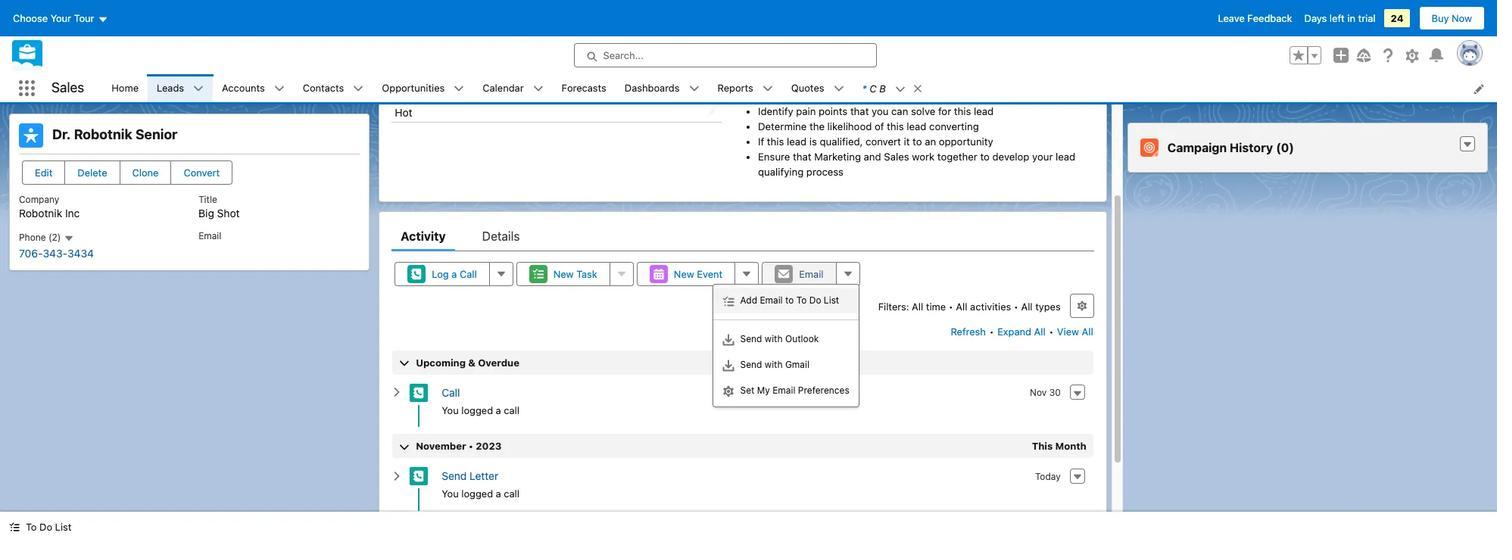 Task type: locate. For each thing, give the bounding box(es) containing it.
0 vertical spatial to
[[796, 294, 807, 306]]

upcoming
[[416, 356, 466, 369]]

preferences
[[798, 384, 849, 396]]

text default image inside "calendar" list item
[[533, 84, 543, 94]]

dashboards list item
[[615, 74, 708, 102]]

all right view
[[1082, 325, 1093, 337]]

0 horizontal spatial that
[[793, 150, 811, 163]]

leads link
[[148, 74, 193, 102]]

text default image inside contacts list item
[[353, 84, 364, 94]]

do
[[809, 294, 821, 306], [39, 521, 52, 533]]

you logged a call down letter
[[442, 488, 520, 500]]

email
[[198, 230, 221, 242], [799, 268, 824, 280], [760, 294, 783, 306], [773, 384, 795, 396]]

1 horizontal spatial list
[[824, 294, 839, 306]]

1 with from the top
[[765, 333, 783, 344]]

1 horizontal spatial sales
[[884, 150, 909, 163]]

list
[[102, 74, 1497, 102]]

upcoming & overdue button
[[392, 350, 1093, 375]]

0 vertical spatial send
[[740, 333, 762, 344]]

left
[[1330, 12, 1345, 24]]

lead image
[[19, 123, 43, 148]]

to down email button
[[785, 294, 794, 306]]

send for send with outlook
[[740, 333, 762, 344]]

types
[[1035, 300, 1061, 312]]

gmail
[[785, 359, 809, 370]]

0 horizontal spatial to
[[26, 521, 37, 533]]

new left event
[[674, 268, 694, 280]]

with inside send with outlook link
[[765, 333, 783, 344]]

robotnik down company
[[19, 207, 62, 220]]

text default image inside leads list item
[[193, 84, 204, 94]]

this month
[[1032, 440, 1086, 452]]

campaign history (0)
[[1167, 141, 1294, 154]]

task
[[576, 268, 597, 280]]

1 vertical spatial do
[[39, 521, 52, 533]]

this up converting
[[954, 105, 971, 117]]

call right log
[[460, 268, 477, 280]]

that up likelihood
[[850, 105, 869, 117]]

0 vertical spatial call
[[460, 268, 477, 280]]

2 call from the top
[[504, 488, 520, 500]]

text default image
[[274, 84, 284, 94], [454, 84, 464, 94], [533, 84, 543, 94], [689, 84, 699, 94], [762, 84, 773, 94], [833, 84, 844, 94], [1462, 139, 1473, 150], [722, 295, 734, 307], [722, 334, 734, 346], [722, 359, 734, 371], [722, 385, 734, 397], [392, 387, 402, 398], [392, 471, 402, 481], [9, 522, 20, 533]]

send up the set
[[740, 359, 762, 370]]

&
[[468, 356, 475, 369]]

call
[[504, 404, 520, 416], [504, 488, 520, 500]]

1 new from the left
[[553, 268, 574, 280]]

1 vertical spatial a
[[496, 404, 501, 416]]

0 vertical spatial call
[[504, 404, 520, 416]]

1 vertical spatial this
[[887, 120, 904, 132]]

text default image right (2)
[[63, 233, 74, 244]]

email up add email to to do list
[[799, 268, 824, 280]]

2 you from the top
[[442, 488, 459, 500]]

1 you from the top
[[442, 404, 459, 416]]

that down is
[[793, 150, 811, 163]]

with left gmail
[[765, 359, 783, 370]]

0 horizontal spatial new
[[553, 268, 574, 280]]

1 horizontal spatial that
[[850, 105, 869, 117]]

new event
[[674, 268, 723, 280]]

company
[[19, 194, 59, 205]]

0 horizontal spatial list
[[55, 521, 71, 533]]

0 vertical spatial to
[[913, 135, 922, 147]]

tour
[[74, 12, 94, 24]]

0 vertical spatial with
[[765, 333, 783, 344]]

0 vertical spatial robotnik
[[74, 126, 132, 142]]

2 vertical spatial send
[[442, 470, 467, 483]]

0 vertical spatial that
[[850, 105, 869, 117]]

my
[[757, 384, 770, 396]]

text default image
[[912, 83, 923, 94], [193, 84, 204, 94], [353, 84, 364, 94], [895, 84, 905, 94], [63, 233, 74, 244]]

logged down letter
[[461, 488, 493, 500]]

3434
[[67, 247, 94, 259]]

is
[[809, 135, 817, 147]]

robotnik up delete button
[[74, 126, 132, 142]]

filters:
[[878, 300, 909, 312]]

your
[[50, 12, 71, 24]]

it
[[904, 135, 910, 147]]

to right it
[[913, 135, 922, 147]]

2 horizontal spatial this
[[954, 105, 971, 117]]

send with gmail
[[740, 359, 809, 370]]

0 vertical spatial logged
[[461, 404, 493, 416]]

activity
[[401, 229, 446, 243]]

you logged a call down call link
[[442, 404, 520, 416]]

activities
[[970, 300, 1011, 312]]

campaign
[[1167, 141, 1227, 154]]

to down opportunity
[[980, 150, 990, 163]]

a up 2023
[[496, 404, 501, 416]]

sales up dr.
[[51, 80, 84, 96]]

list inside button
[[55, 521, 71, 533]]

• left 2023
[[469, 440, 473, 452]]

343-
[[43, 247, 67, 259]]

2 horizontal spatial to
[[980, 150, 990, 163]]

• up "expand"
[[1014, 300, 1018, 312]]

0 horizontal spatial this
[[767, 135, 784, 147]]

0 vertical spatial do
[[809, 294, 821, 306]]

text default image inside "quotes" list item
[[833, 84, 844, 94]]

trial
[[1358, 12, 1375, 24]]

nov 30
[[1030, 387, 1061, 398]]

new left task
[[553, 268, 574, 280]]

big
[[198, 207, 214, 220]]

list
[[824, 294, 839, 306], [55, 521, 71, 533]]

for
[[938, 105, 951, 117]]

home
[[112, 82, 139, 94]]

you down call link
[[442, 404, 459, 416]]

1 vertical spatial call
[[504, 488, 520, 500]]

pain
[[796, 105, 816, 117]]

email right add on the bottom
[[760, 294, 783, 306]]

leave
[[1218, 12, 1245, 24]]

forecasts link
[[552, 74, 615, 102]]

0 vertical spatial this
[[954, 105, 971, 117]]

(2)
[[48, 232, 61, 243]]

1 vertical spatial sales
[[884, 150, 909, 163]]

lead left is
[[787, 135, 807, 147]]

lead right your
[[1056, 150, 1075, 163]]

call
[[460, 268, 477, 280], [442, 386, 460, 399]]

quotes list item
[[782, 74, 853, 102]]

24
[[1391, 12, 1404, 24]]

c
[[870, 82, 877, 94]]

to do list
[[26, 521, 71, 533]]

add email to to do list link
[[713, 287, 858, 313]]

text default image right the b
[[895, 84, 905, 94]]

send letter
[[442, 470, 498, 483]]

2 vertical spatial this
[[767, 135, 784, 147]]

this
[[1032, 440, 1053, 452]]

new
[[553, 268, 574, 280], [674, 268, 694, 280]]

2 with from the top
[[765, 359, 783, 370]]

menu
[[713, 287, 858, 403]]

1 vertical spatial to
[[26, 521, 37, 533]]

2 new from the left
[[674, 268, 694, 280]]

0 horizontal spatial do
[[39, 521, 52, 533]]

text default image inside send with gmail 'link'
[[722, 359, 734, 371]]

phone (2) button
[[19, 232, 74, 244]]

solve
[[911, 105, 935, 117]]

1 horizontal spatial new
[[674, 268, 694, 280]]

accounts list item
[[213, 74, 294, 102]]

menu containing add email to to do list
[[713, 287, 858, 403]]

contacts link
[[294, 74, 353, 102]]

1 horizontal spatial robotnik
[[74, 126, 132, 142]]

points
[[819, 105, 848, 117]]

0 vertical spatial list
[[824, 294, 839, 306]]

logged call image
[[410, 384, 428, 402]]

qualifying
[[758, 166, 804, 178]]

1 vertical spatial robotnik
[[19, 207, 62, 220]]

1 vertical spatial with
[[765, 359, 783, 370]]

new for new event
[[674, 268, 694, 280]]

group
[[1290, 46, 1321, 64]]

text default image inside opportunities list item
[[454, 84, 464, 94]]

edit button
[[22, 161, 65, 185]]

1 horizontal spatial do
[[809, 294, 821, 306]]

1 vertical spatial you
[[442, 488, 459, 500]]

send letter link
[[442, 470, 498, 483]]

2 vertical spatial a
[[496, 488, 501, 500]]

robotnik for dr.
[[74, 126, 132, 142]]

that
[[850, 105, 869, 117], [793, 150, 811, 163]]

reports list item
[[708, 74, 782, 102]]

send left letter
[[442, 470, 467, 483]]

send inside 'link'
[[740, 359, 762, 370]]

expand all button
[[997, 319, 1046, 344]]

logged up 2023
[[461, 404, 493, 416]]

this right if
[[767, 135, 784, 147]]

a right log
[[452, 268, 457, 280]]

1 vertical spatial logged
[[461, 488, 493, 500]]

0 horizontal spatial sales
[[51, 80, 84, 96]]

a down letter
[[496, 488, 501, 500]]

this down the can
[[887, 120, 904, 132]]

call inside button
[[460, 268, 477, 280]]

tab list
[[392, 221, 1094, 251]]

today
[[1035, 471, 1061, 482]]

convert
[[866, 135, 901, 147]]

you down send letter
[[442, 488, 459, 500]]

0 horizontal spatial robotnik
[[19, 207, 62, 220]]

0 vertical spatial you logged a call
[[442, 404, 520, 416]]

call down upcoming
[[442, 386, 460, 399]]

0 vertical spatial a
[[452, 268, 457, 280]]

0 vertical spatial you
[[442, 404, 459, 416]]

1 vertical spatial send
[[740, 359, 762, 370]]

text default image for contacts
[[353, 84, 364, 94]]

history
[[1230, 141, 1273, 154]]

identify
[[758, 105, 793, 117]]

opportunities list item
[[373, 74, 474, 102]]

if
[[758, 135, 764, 147]]

1 call from the top
[[504, 404, 520, 416]]

1 horizontal spatial to
[[796, 294, 807, 306]]

text default image for leads
[[193, 84, 204, 94]]

1 vertical spatial that
[[793, 150, 811, 163]]

1 vertical spatial list
[[55, 521, 71, 533]]

•
[[949, 300, 953, 312], [1014, 300, 1018, 312], [989, 325, 994, 337], [1049, 325, 1054, 337], [469, 440, 473, 452]]

text default image right leads
[[193, 84, 204, 94]]

determine
[[758, 120, 807, 132]]

send with outlook
[[740, 333, 819, 344]]

• right time
[[949, 300, 953, 312]]

0 horizontal spatial to
[[785, 294, 794, 306]]

text default image right contacts
[[353, 84, 364, 94]]

and
[[864, 150, 881, 163]]

send up "upcoming & overdue" "dropdown button"
[[740, 333, 762, 344]]

convert
[[184, 167, 220, 179]]

with up send with gmail
[[765, 333, 783, 344]]

lead down solve
[[907, 120, 926, 132]]

lead
[[974, 105, 994, 117], [907, 120, 926, 132], [787, 135, 807, 147], [1056, 150, 1075, 163]]

robotnik
[[74, 126, 132, 142], [19, 207, 62, 220]]

2 vertical spatial to
[[785, 294, 794, 306]]

log a call button
[[395, 262, 490, 286]]

1 vertical spatial you logged a call
[[442, 488, 520, 500]]

sales
[[51, 80, 84, 96], [884, 150, 909, 163]]

with inside send with gmail 'link'
[[765, 359, 783, 370]]

list item
[[853, 74, 930, 102]]

overdue
[[478, 356, 519, 369]]

text default image inside phone (2) dropdown button
[[63, 233, 74, 244]]

clone button
[[119, 161, 171, 185]]

sales down it
[[884, 150, 909, 163]]

email inside button
[[799, 268, 824, 280]]

robotnik inside company robotnik inc
[[19, 207, 62, 220]]

1 horizontal spatial to
[[913, 135, 922, 147]]



Task type: vqa. For each thing, say whether or not it's contained in the screenshot.
the this to the middle
yes



Task type: describe. For each thing, give the bounding box(es) containing it.
new for new task
[[553, 268, 574, 280]]

new event button
[[637, 262, 735, 286]]

days left in trial
[[1304, 12, 1375, 24]]

an
[[925, 135, 936, 147]]

buy
[[1432, 12, 1449, 24]]

november
[[416, 440, 466, 452]]

all right time
[[956, 300, 967, 312]]

1 you logged a call from the top
[[442, 404, 520, 416]]

1 horizontal spatial this
[[887, 120, 904, 132]]

logged call image
[[410, 468, 428, 486]]

search...
[[603, 49, 644, 61]]

to do list button
[[0, 512, 81, 542]]

title
[[198, 194, 217, 205]]

new task
[[553, 268, 597, 280]]

b
[[879, 82, 886, 94]]

all right "expand"
[[1034, 325, 1045, 337]]

days
[[1304, 12, 1327, 24]]

new task button
[[516, 262, 610, 286]]

feedback
[[1247, 12, 1292, 24]]

refresh button
[[950, 319, 987, 344]]

• left view
[[1049, 325, 1054, 337]]

work
[[912, 150, 935, 163]]

* c b
[[862, 82, 886, 94]]

filters: all time • all activities • all types
[[878, 300, 1061, 312]]

list containing home
[[102, 74, 1497, 102]]

details link
[[482, 221, 520, 251]]

the
[[809, 120, 825, 132]]

reports link
[[708, 74, 762, 102]]

to inside button
[[26, 521, 37, 533]]

identify pain points that you can solve for this lead determine the likelihood of this lead converting if this lead is qualified, convert it to an opportunity ensure that marketing and sales work together to develop your lead qualifying process
[[758, 105, 1075, 178]]

set my email preferences
[[740, 384, 849, 396]]

2 you logged a call from the top
[[442, 488, 520, 500]]

1 vertical spatial to
[[980, 150, 990, 163]]

phone (2)
[[19, 232, 63, 243]]

dashboards link
[[615, 74, 689, 102]]

list item containing *
[[853, 74, 930, 102]]

text default image up solve
[[912, 83, 923, 94]]

set my email preferences link
[[713, 378, 858, 403]]

buy now button
[[1419, 6, 1485, 30]]

*
[[862, 82, 867, 94]]

(0)
[[1276, 141, 1294, 154]]

send for send with gmail
[[740, 359, 762, 370]]

30
[[1049, 387, 1061, 398]]

of
[[875, 120, 884, 132]]

buy now
[[1432, 12, 1472, 24]]

lead up converting
[[974, 105, 994, 117]]

title big shot
[[198, 194, 240, 220]]

leave feedback link
[[1218, 12, 1292, 24]]

home link
[[102, 74, 148, 102]]

delete
[[78, 167, 107, 179]]

• left "expand"
[[989, 325, 994, 337]]

contacts list item
[[294, 74, 373, 102]]

706-343-3434 link
[[19, 247, 94, 259]]

in
[[1347, 12, 1355, 24]]

delete button
[[65, 161, 120, 185]]

view
[[1057, 325, 1079, 337]]

do inside button
[[39, 521, 52, 533]]

with for outlook
[[765, 333, 783, 344]]

process
[[806, 166, 844, 178]]

a inside button
[[452, 268, 457, 280]]

send with outlook link
[[713, 326, 858, 352]]

log a call
[[432, 268, 477, 280]]

leads list item
[[148, 74, 213, 102]]

to inside menu
[[796, 294, 807, 306]]

do inside menu
[[809, 294, 821, 306]]

you
[[872, 105, 889, 117]]

time
[[926, 300, 946, 312]]

company robotnik inc
[[19, 194, 80, 220]]

calendar link
[[474, 74, 533, 102]]

text default image inside 'to do list' button
[[9, 522, 20, 533]]

email right my
[[773, 384, 795, 396]]

now
[[1452, 12, 1472, 24]]

2 logged from the top
[[461, 488, 493, 500]]

nov
[[1030, 387, 1047, 398]]

calendar list item
[[474, 74, 552, 102]]

with for gmail
[[765, 359, 783, 370]]

1 logged from the top
[[461, 404, 493, 416]]

tab list containing activity
[[392, 221, 1094, 251]]

hot
[[395, 106, 412, 119]]

senior
[[135, 126, 177, 142]]

refresh • expand all • view all
[[951, 325, 1093, 337]]

text default image inside the add email to to do list link
[[722, 295, 734, 307]]

opportunity
[[939, 135, 993, 147]]

quotes link
[[782, 74, 833, 102]]

month
[[1055, 440, 1086, 452]]

inc
[[65, 207, 80, 220]]

activity link
[[401, 221, 446, 251]]

sales inside identify pain points that you can solve for this lead determine the likelihood of this lead converting if this lead is qualified, convert it to an opportunity ensure that marketing and sales work together to develop your lead qualifying process
[[884, 150, 909, 163]]

0 vertical spatial sales
[[51, 80, 84, 96]]

develop
[[992, 150, 1029, 163]]

clone
[[132, 167, 159, 179]]

robotnik for company
[[19, 207, 62, 220]]

search... button
[[574, 43, 876, 67]]

text default image inside send with outlook link
[[722, 334, 734, 346]]

1 vertical spatial call
[[442, 386, 460, 399]]

edit
[[35, 167, 53, 179]]

text default image inside dashboards list item
[[689, 84, 699, 94]]

706-343-3434
[[19, 247, 94, 259]]

together
[[937, 150, 977, 163]]

upcoming & overdue
[[416, 356, 519, 369]]

log
[[432, 268, 449, 280]]

all left time
[[912, 300, 923, 312]]

dr.
[[52, 126, 71, 142]]

text default image inside accounts "list item"
[[274, 84, 284, 94]]

email down big
[[198, 230, 221, 242]]

text default image inside reports list item
[[762, 84, 773, 94]]

706-
[[19, 247, 43, 259]]

send for send letter
[[442, 470, 467, 483]]

can
[[891, 105, 908, 117]]

ensure
[[758, 150, 790, 163]]

text default image for *
[[895, 84, 905, 94]]

text default image inside set my email preferences link
[[722, 385, 734, 397]]

choose your tour button
[[12, 6, 109, 30]]

quotes
[[791, 82, 824, 94]]

forecasts
[[562, 82, 606, 94]]

set
[[740, 384, 755, 396]]

list inside menu
[[824, 294, 839, 306]]

phone
[[19, 232, 46, 243]]

reports
[[717, 82, 753, 94]]

all left 'types'
[[1021, 300, 1033, 312]]



